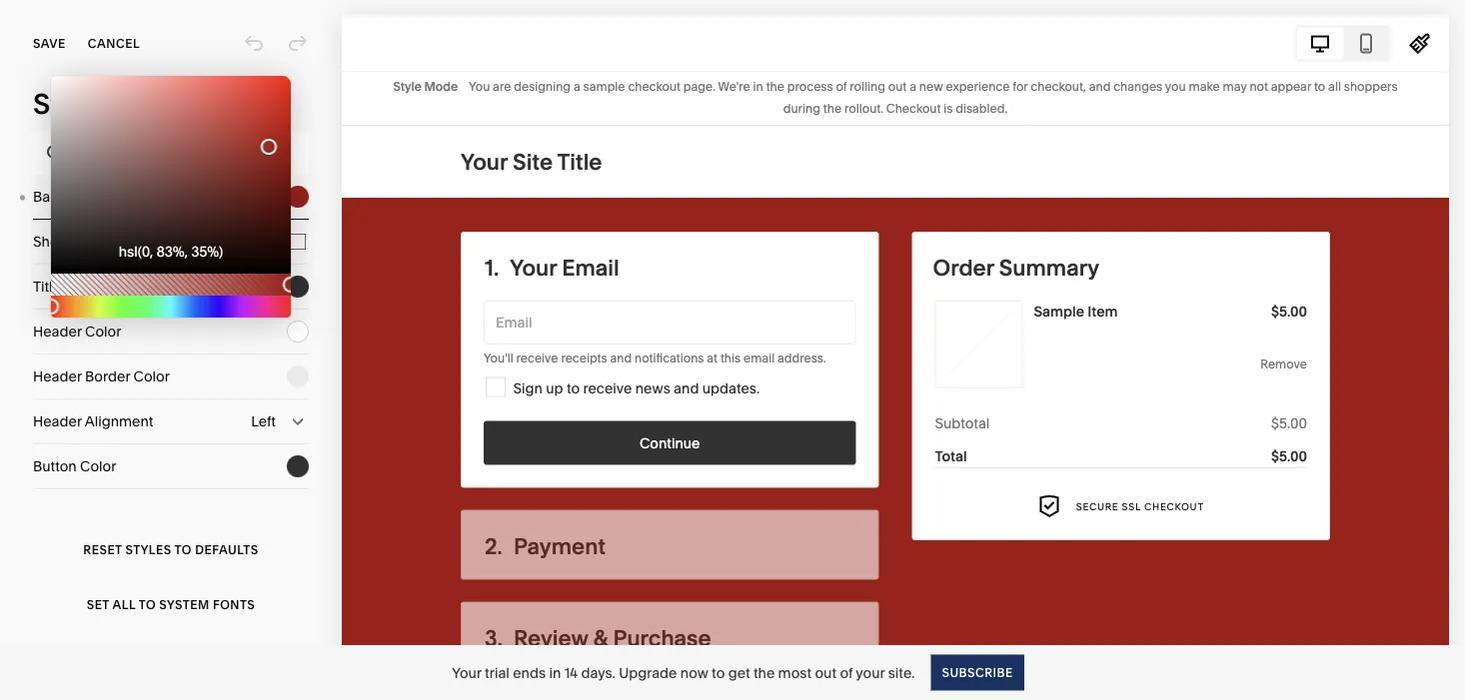 Task type: locate. For each thing, give the bounding box(es) containing it.
1 horizontal spatial styles
[[125, 543, 172, 557]]

styles
[[33, 87, 114, 121], [125, 543, 172, 557]]

color right 'border'
[[134, 368, 170, 385]]

header down header color
[[33, 368, 82, 385]]

your
[[856, 665, 885, 682]]

save
[[33, 36, 66, 51]]

color inside title color button
[[64, 278, 101, 295]]

1 horizontal spatial to
[[175, 543, 192, 557]]

header
[[33, 323, 82, 340], [33, 368, 82, 385]]

1 header from the top
[[33, 323, 82, 340]]

14
[[564, 665, 578, 682]]

1 vertical spatial header
[[33, 368, 82, 385]]

tab list
[[1298, 27, 1389, 59]]

save button
[[33, 22, 66, 66]]

trial
[[485, 665, 510, 682]]

color right button
[[80, 458, 116, 475]]

styles right 'reset'
[[125, 543, 172, 557]]

1 vertical spatial styles
[[125, 543, 172, 557]]

logo
[[101, 233, 135, 250]]

defaults
[[195, 543, 259, 557]]

reset styles to defaults button
[[33, 523, 309, 578]]

color up the header border color
[[85, 323, 121, 340]]

1 vertical spatial to
[[139, 598, 156, 612]]

to left get
[[712, 665, 725, 682]]

styles down the save button
[[33, 87, 114, 121]]

header down title color
[[33, 323, 82, 340]]

2 header from the top
[[33, 368, 82, 385]]

most
[[778, 665, 812, 682]]

background color button
[[33, 175, 309, 219]]

color inside header color button
[[85, 323, 121, 340]]

cancel button
[[88, 22, 140, 66]]

to for styles
[[175, 543, 192, 557]]

set all to system fonts
[[87, 598, 255, 612]]

title color button
[[33, 265, 309, 309]]

color inside "button color" button
[[80, 458, 116, 475]]

border
[[85, 368, 130, 385]]

color up logo
[[117, 188, 153, 205]]

header border color
[[33, 368, 170, 385]]

color
[[117, 188, 153, 205], [64, 278, 101, 295], [85, 323, 121, 340], [134, 368, 170, 385], [80, 458, 116, 475]]

header border color button
[[33, 355, 309, 399]]

0 vertical spatial header
[[33, 323, 82, 340]]

to left defaults
[[175, 543, 192, 557]]

modal dialog
[[43, 76, 291, 318]]

ends
[[513, 665, 546, 682]]

title
[[33, 278, 61, 295]]

color inside "background color" button
[[117, 188, 153, 205]]

all
[[112, 598, 136, 612]]

system
[[159, 598, 210, 612]]

2 vertical spatial to
[[712, 665, 725, 682]]

0 vertical spatial to
[[175, 543, 192, 557]]

upgrade
[[619, 665, 677, 682]]

to inside set all to system fonts button
[[139, 598, 156, 612]]

color for header color
[[85, 323, 121, 340]]

0 horizontal spatial to
[[139, 598, 156, 612]]

0 horizontal spatial styles
[[33, 87, 114, 121]]

to
[[175, 543, 192, 557], [139, 598, 156, 612], [712, 665, 725, 682]]

to inside reset styles to defaults button
[[175, 543, 192, 557]]

to right all
[[139, 598, 156, 612]]

reset
[[83, 543, 122, 557]]

header for header border color
[[33, 368, 82, 385]]

header color button
[[33, 310, 309, 354]]

background color
[[33, 188, 153, 205]]

color right the title
[[64, 278, 101, 295]]



Task type: vqa. For each thing, say whether or not it's contained in the screenshot.
(Max)
no



Task type: describe. For each thing, give the bounding box(es) containing it.
show
[[33, 233, 69, 250]]

out
[[815, 665, 837, 682]]

title color
[[33, 278, 101, 295]]

in
[[549, 665, 561, 682]]

2 horizontal spatial to
[[712, 665, 725, 682]]

show site logo
[[33, 233, 135, 250]]

to for all
[[139, 598, 156, 612]]

your
[[452, 665, 482, 682]]

site
[[73, 233, 98, 250]]

color value field
[[93, 241, 249, 263]]

Search text field
[[33, 131, 309, 175]]

cancel
[[88, 36, 140, 51]]

header for header color
[[33, 323, 82, 340]]

button
[[33, 458, 77, 475]]

get
[[728, 665, 750, 682]]

color for button color
[[80, 458, 116, 475]]

color for title color
[[64, 278, 101, 295]]

button color button
[[33, 445, 309, 489]]

color inside header border color button
[[134, 368, 170, 385]]

your trial ends in 14 days. upgrade now to get the most out of your site.
[[452, 665, 915, 682]]

of
[[840, 665, 853, 682]]

background
[[33, 188, 113, 205]]

reset styles to defaults
[[83, 543, 259, 557]]

set all to system fonts button
[[33, 578, 309, 633]]

header color
[[33, 323, 121, 340]]

color for background color
[[117, 188, 153, 205]]

the
[[754, 665, 775, 682]]

fonts
[[213, 598, 255, 612]]

0 vertical spatial styles
[[33, 87, 114, 121]]

site.
[[888, 665, 915, 682]]

styles inside button
[[125, 543, 172, 557]]

set
[[87, 598, 109, 612]]

button color
[[33, 458, 116, 475]]

days.
[[581, 665, 616, 682]]

now
[[681, 665, 708, 682]]



